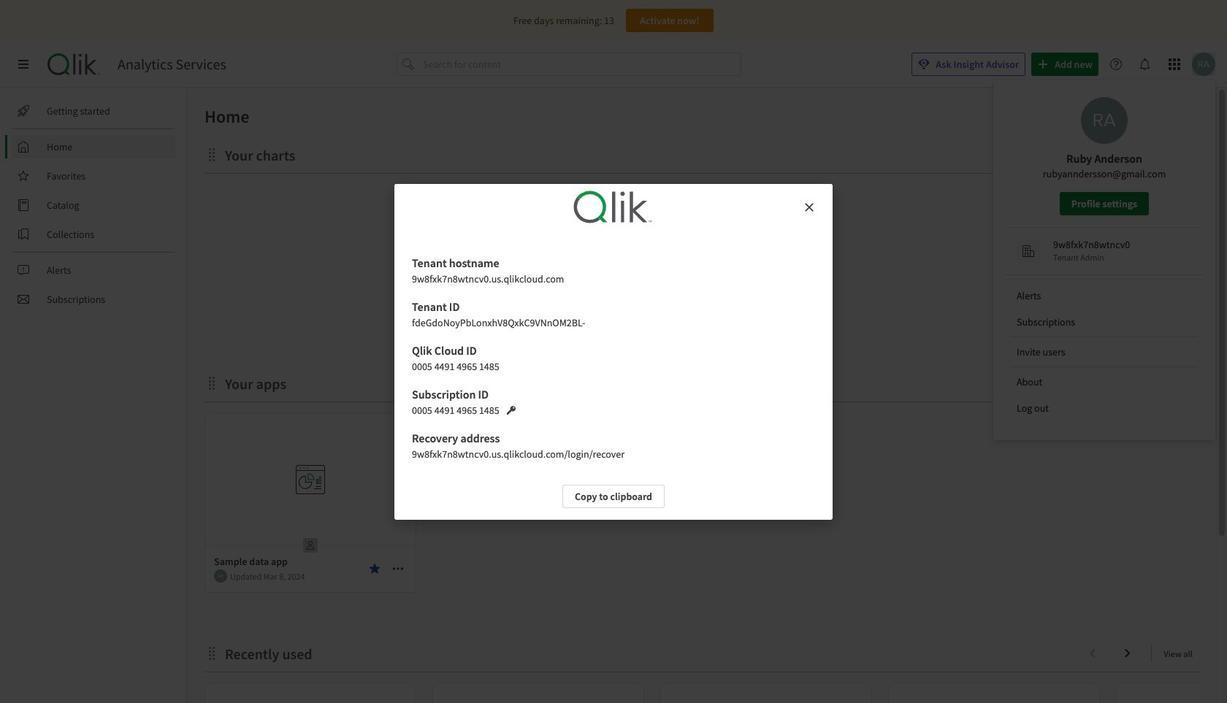 Task type: describe. For each thing, give the bounding box(es) containing it.
2 horizontal spatial ruby anderson image
[[1193, 53, 1216, 76]]

close sidebar menu image
[[18, 58, 29, 70]]

2 vertical spatial ruby anderson image
[[214, 570, 227, 583]]

remove from favorites image
[[369, 564, 381, 575]]

1 horizontal spatial ruby anderson image
[[1082, 97, 1129, 144]]



Task type: vqa. For each thing, say whether or not it's contained in the screenshot.
Sample data app's 'ago'
no



Task type: locate. For each thing, give the bounding box(es) containing it.
1 vertical spatial move collection image
[[205, 647, 219, 661]]

main content
[[181, 88, 1228, 704]]

move collection image
[[205, 147, 219, 162]]

analytics services element
[[118, 56, 226, 73]]

ruby anderson element
[[214, 570, 227, 583]]

move collection image
[[205, 376, 219, 391], [205, 647, 219, 661]]

ruby anderson image
[[1193, 53, 1216, 76], [1082, 97, 1129, 144], [214, 570, 227, 583]]

1 vertical spatial ruby anderson image
[[1082, 97, 1129, 144]]

0 vertical spatial move collection image
[[205, 376, 219, 391]]

0 vertical spatial ruby anderson image
[[1193, 53, 1216, 76]]

navigation pane element
[[0, 94, 186, 317]]

0 horizontal spatial ruby anderson image
[[214, 570, 227, 583]]



